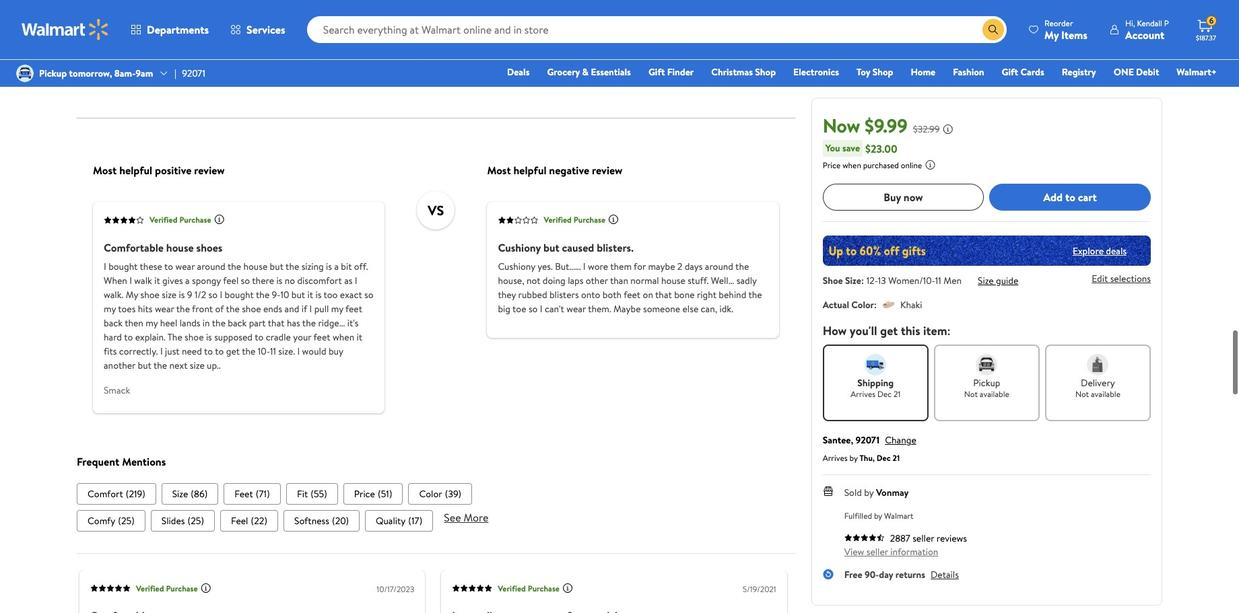 Task type: locate. For each thing, give the bounding box(es) containing it.
returns
[[896, 568, 925, 582]]

when
[[843, 160, 861, 171], [333, 330, 354, 344]]

not down intent image for pickup
[[964, 389, 978, 400]]

1 vertical spatial when
[[333, 330, 354, 344]]

is
[[326, 259, 332, 273], [276, 274, 282, 287], [179, 288, 185, 301], [315, 288, 322, 301], [206, 330, 212, 344]]

helpful left the negative
[[514, 162, 547, 177]]

2 left the days
[[677, 259, 683, 273]]

not for pickup
[[964, 389, 978, 400]]

star
[[445, 36, 461, 50]]

list item up feel (22)
[[224, 483, 281, 505]]

save
[[842, 141, 860, 155]]

1 horizontal spatial wear
[[175, 259, 195, 273]]

would
[[302, 344, 326, 358]]

0 horizontal spatial price
[[354, 487, 375, 501]]

0 vertical spatial of
[[174, 1, 189, 24]]

to inside button
[[1065, 190, 1076, 205]]

1 most from the left
[[93, 162, 117, 177]]

exact
[[340, 288, 362, 301]]

price left (51)
[[354, 487, 375, 501]]

color up the you'll
[[852, 298, 874, 312]]

now $9.99
[[823, 112, 908, 139]]

0 vertical spatial cushiony
[[498, 240, 541, 255]]

intent image for shipping image
[[865, 354, 886, 376]]

that inside cushiony but caused blisters. cushiony yes. but…... i wore them for  maybe 2 days around the house, not doing laps other than normal house stuff. well… sadly they rubbed blisters onto both feet on that bone right behind the big toe so i can't wear them. maybe someone else can, idk.
[[655, 288, 672, 301]]

negative
[[549, 162, 589, 177]]

in
[[203, 316, 210, 330]]

christmas shop link
[[705, 65, 782, 79]]

0 horizontal spatial (25)
[[118, 514, 135, 528]]

1 horizontal spatial (25)
[[188, 514, 204, 528]]

christmas shop
[[711, 65, 776, 79]]

see all reviews
[[88, 69, 148, 82]]

list item up quality
[[343, 483, 403, 505]]

0 horizontal spatial see
[[88, 69, 103, 82]]

0 horizontal spatial size
[[172, 487, 188, 501]]

a left bit
[[334, 259, 339, 273]]

pickup left tomorrow,
[[39, 67, 67, 80]]

guide
[[996, 274, 1019, 288]]

1 stars from the top
[[447, 7, 467, 20]]

not inside delivery not available
[[1076, 389, 1089, 400]]

back up hard
[[104, 316, 123, 330]]

yes.
[[538, 259, 553, 273]]

0 vertical spatial house
[[166, 240, 194, 255]]

list item containing price
[[343, 483, 403, 505]]

most helpful negative review
[[487, 162, 623, 177]]

9am
[[136, 67, 153, 80]]

shipping
[[858, 376, 894, 390]]

1 horizontal spatial gift
[[1002, 65, 1018, 79]]

shop right toy on the top right of the page
[[873, 65, 893, 79]]

my up explain.
[[146, 316, 158, 330]]

toy
[[857, 65, 870, 79]]

0 vertical spatial see
[[88, 69, 103, 82]]

1 horizontal spatial shoe
[[185, 330, 204, 344]]

0 vertical spatial that
[[655, 288, 672, 301]]

1 around from the left
[[197, 259, 226, 273]]

list item up see more list
[[408, 483, 472, 505]]

by for sold
[[864, 486, 874, 500]]

0 vertical spatial arrives
[[851, 389, 876, 400]]

for
[[634, 259, 646, 273]]

by right sold
[[864, 486, 874, 500]]

them.
[[588, 302, 611, 315]]

6 $187.37
[[1196, 15, 1216, 42]]

1 horizontal spatial most
[[487, 162, 511, 177]]

sold by vonmay
[[844, 486, 909, 500]]

available for delivery
[[1091, 389, 1121, 400]]

bought
[[109, 259, 138, 273], [225, 288, 254, 301]]

feet (71)
[[235, 487, 270, 501]]

1 vertical spatial :
[[874, 298, 877, 312]]

1 vertical spatial of
[[215, 302, 224, 315]]

1 vertical spatial feet
[[346, 302, 362, 315]]

92071 for |
[[182, 67, 205, 80]]

house left shoes at the left of page
[[166, 240, 194, 255]]

see inside list
[[444, 510, 461, 525]]

92071 for santee,
[[856, 434, 880, 447]]

1 vertical spatial pickup
[[973, 376, 1000, 390]]

list item
[[77, 483, 156, 505], [161, 483, 218, 505], [224, 483, 281, 505], [286, 483, 338, 505], [343, 483, 403, 505], [408, 483, 472, 505], [77, 510, 145, 532], [151, 510, 215, 532], [220, 510, 278, 532], [284, 510, 360, 532], [365, 510, 433, 532]]

learn more about strikethrough prices image
[[943, 124, 953, 135]]

most for most helpful negative review
[[487, 162, 511, 177]]

list item containing fit
[[286, 483, 338, 505]]

i left wore
[[583, 259, 586, 273]]

shop for toy shop
[[873, 65, 893, 79]]

1 vertical spatial 11
[[270, 344, 276, 358]]

0 horizontal spatial when
[[333, 330, 354, 344]]

else
[[683, 302, 699, 315]]

1 horizontal spatial shop
[[873, 65, 893, 79]]

list item containing slides
[[151, 510, 215, 532]]

size left (86)
[[172, 487, 188, 501]]

details button
[[931, 568, 959, 582]]

days
[[685, 259, 703, 273]]

pickup inside pickup not available
[[973, 376, 1000, 390]]

0 vertical spatial size
[[162, 288, 177, 301]]

list item down the 'size (86)' in the left of the page
[[151, 510, 215, 532]]

2 gift from the left
[[1002, 65, 1018, 79]]

gift cards
[[1002, 65, 1044, 79]]

cradle
[[266, 330, 291, 344]]

2 not from the left
[[1076, 389, 1089, 400]]

shoe
[[140, 288, 160, 301], [242, 302, 261, 315], [185, 330, 204, 344]]

review right the negative
[[592, 162, 623, 177]]

my up ridge…
[[331, 302, 343, 315]]

cart
[[1078, 190, 1097, 205]]

price for price (51)
[[354, 487, 375, 501]]

not for delivery
[[1076, 389, 1089, 400]]

21 up "change"
[[894, 389, 901, 400]]

list item down comfort (219)
[[77, 510, 145, 532]]

khaki
[[900, 298, 922, 312]]

2 cushiony from the top
[[498, 259, 535, 273]]

2 available from the left
[[1091, 389, 1121, 400]]

(25) right comfy
[[118, 514, 135, 528]]

0 horizontal spatial verified purchase information image
[[200, 583, 211, 593]]

buy
[[884, 190, 901, 205]]

0 vertical spatial by
[[850, 453, 858, 464]]

verified purchase information image
[[608, 214, 619, 225], [562, 583, 573, 593]]

stars
[[447, 7, 467, 20], [447, 21, 467, 35]]

arrives down intent image for shipping
[[851, 389, 876, 400]]

2 progress bar from the top
[[483, 27, 770, 30]]

2 shop from the left
[[873, 65, 893, 79]]

vs
[[428, 201, 444, 220]]

cushiony up yes.
[[498, 240, 541, 255]]

of right out at the left top of page
[[174, 1, 189, 24]]

(71)
[[256, 487, 270, 501]]

0 horizontal spatial reviews
[[117, 69, 148, 82]]

1 horizontal spatial of
[[215, 302, 224, 315]]

1 vertical spatial my
[[126, 288, 138, 301]]

11 left size.
[[270, 344, 276, 358]]

0 vertical spatial feet
[[624, 288, 641, 301]]

1 horizontal spatial back
[[228, 316, 247, 330]]

back up supposed
[[228, 316, 247, 330]]

size left 12-
[[845, 274, 861, 288]]

verified purchase
[[150, 214, 211, 226], [544, 214, 606, 226], [136, 583, 198, 594], [498, 583, 560, 594]]

list item containing feel
[[220, 510, 278, 532]]

price
[[823, 160, 841, 171], [354, 487, 375, 501]]

0 horizontal spatial arrives
[[823, 453, 848, 464]]

1 horizontal spatial seller
[[913, 532, 934, 546]]

see inside "link"
[[88, 69, 103, 82]]

1/2
[[195, 288, 206, 301]]

fulfilled
[[844, 511, 872, 522]]

feet up 'maybe'
[[624, 288, 641, 301]]

1 horizontal spatial verified purchase information image
[[608, 214, 619, 225]]

up..
[[207, 358, 221, 372]]

0 vertical spatial color
[[852, 298, 874, 312]]

of inside comfortable house shoes i bought these to wear around the house but the sizing is a bit off. when i walk it gives a spongy feel so there is no discomfort as i walk. my shoe size is 9 1/2 so i bought the 9-10 but it is too exact so my toes hits wear the front of the shoe ends and if i pull my feet back then my heel lands in the back part that has the ridge… it's hard to explain. the shoe is supposed to cradle your feet when it fits correctly. i just need to to get the 10-11 size. i would buy another but the next size up..
[[215, 302, 224, 315]]

2 horizontal spatial it
[[357, 330, 362, 344]]

1 cushiony from the top
[[498, 240, 541, 255]]

so right feel
[[241, 274, 250, 287]]

2 horizontal spatial size
[[978, 274, 994, 288]]

1 vertical spatial see
[[444, 510, 461, 525]]

0 vertical spatial :
[[861, 274, 864, 288]]

1 vertical spatial shoe
[[242, 302, 261, 315]]

2 down 3
[[440, 21, 445, 35]]

1 horizontal spatial reviews
[[937, 532, 967, 546]]

most for most helpful positive review
[[93, 162, 117, 177]]

see left more
[[444, 510, 461, 525]]

0 vertical spatial price
[[823, 160, 841, 171]]

0 horizontal spatial pickup
[[39, 67, 67, 80]]

as
[[344, 274, 353, 287]]

list
[[77, 483, 795, 505]]

price down you
[[823, 160, 841, 171]]

price inside list item
[[354, 487, 375, 501]]

reviews inside "link"
[[117, 69, 148, 82]]

by right fulfilled
[[874, 511, 882, 522]]

the right in at the left bottom
[[212, 316, 226, 330]]

arrives inside santee, 92071 change arrives by thu, dec 21
[[823, 453, 848, 464]]

0 vertical spatial get
[[880, 323, 898, 339]]

2 (25) from the left
[[188, 514, 204, 528]]

by left thu,
[[850, 453, 858, 464]]

0 vertical spatial reviews
[[117, 69, 148, 82]]

see more
[[444, 510, 489, 525]]

9-
[[272, 288, 281, 301]]

1 vertical spatial bought
[[225, 288, 254, 301]]

1 available from the left
[[980, 389, 1010, 400]]

1 vertical spatial 92071
[[856, 434, 880, 447]]

i up when
[[104, 259, 106, 273]]

list item up slides (25)
[[161, 483, 218, 505]]

1 gift from the left
[[649, 65, 665, 79]]

review right | 92071
[[207, 69, 234, 82]]

feet up would
[[314, 330, 330, 344]]

shoe up hits
[[140, 288, 160, 301]]

0 vertical spatial stars
[[447, 7, 467, 20]]

now
[[904, 190, 923, 205]]

cushiony up house,
[[498, 259, 535, 273]]

1 horizontal spatial it
[[307, 288, 313, 301]]

2 around from the left
[[705, 259, 733, 273]]

search icon image
[[988, 24, 999, 35]]

0 horizontal spatial color
[[419, 487, 442, 501]]

92071 inside santee, 92071 change arrives by thu, dec 21
[[856, 434, 880, 447]]

it down discomfort
[[307, 288, 313, 301]]

fit
[[297, 487, 308, 501]]

house
[[166, 240, 194, 255], [243, 259, 268, 273], [661, 274, 686, 287]]

149
[[773, 36, 787, 50]]

it right walk
[[154, 274, 160, 287]]

but up yes.
[[543, 240, 559, 255]]

0 horizontal spatial 2
[[440, 21, 445, 35]]

the up sadly
[[736, 259, 749, 273]]

1 horizontal spatial :
[[874, 298, 877, 312]]

0 horizontal spatial around
[[197, 259, 226, 273]]

progress bar for 149
[[483, 42, 770, 44]]

21 inside shipping arrives dec 21
[[894, 389, 901, 400]]

2 vertical spatial house
[[661, 274, 686, 287]]

get down supposed
[[226, 344, 240, 358]]

1 horizontal spatial bought
[[225, 288, 254, 301]]

list item containing size
[[161, 483, 218, 505]]

verified purchase information image
[[214, 214, 225, 225], [200, 583, 211, 593]]

not inside pickup not available
[[964, 389, 978, 400]]

reviews right all
[[117, 69, 148, 82]]

1 helpful from the left
[[119, 162, 152, 177]]

seller
[[913, 532, 934, 546], [867, 546, 888, 559]]

2 vertical spatial by
[[874, 511, 882, 522]]

2 vertical spatial progress bar
[[483, 42, 770, 44]]

1 vertical spatial price
[[354, 487, 375, 501]]

size inside list item
[[172, 487, 188, 501]]

1 horizontal spatial 2
[[677, 259, 683, 273]]

1 (25) from the left
[[118, 514, 135, 528]]

laps
[[568, 274, 584, 287]]

around up spongy
[[197, 259, 226, 273]]

1 horizontal spatial not
[[1076, 389, 1089, 400]]

progress bar up 2 stars button on the top
[[483, 12, 770, 15]]

too
[[324, 288, 338, 301]]

(25) right slides
[[188, 514, 204, 528]]

most helpful positive review
[[93, 162, 225, 177]]

shoe up need
[[185, 330, 204, 344]]

size for size guide
[[978, 274, 994, 288]]

1 horizontal spatial color
[[852, 298, 874, 312]]

0 horizontal spatial back
[[104, 316, 123, 330]]

house up "bone"
[[661, 274, 686, 287]]

list item down feet (71)
[[220, 510, 278, 532]]

0 horizontal spatial most
[[93, 162, 117, 177]]

1 vertical spatial verified purchase information image
[[562, 583, 573, 593]]

quality (17)
[[376, 514, 423, 528]]

0 vertical spatial verified purchase information image
[[608, 214, 619, 225]]

stars for 2 stars
[[447, 21, 467, 35]]

frequent mentions
[[77, 454, 166, 469]]

6
[[1209, 15, 1214, 26]]

stars down 3 stars
[[447, 21, 467, 35]]

normal
[[631, 274, 659, 287]]

list item containing comfort
[[77, 483, 156, 505]]

1 vertical spatial arrives
[[823, 453, 848, 464]]

1 vertical spatial stars
[[447, 21, 467, 35]]

2 vertical spatial it
[[357, 330, 362, 344]]

home link
[[905, 65, 942, 79]]

shop down 149 at the top
[[755, 65, 776, 79]]

edit selections button
[[1092, 272, 1151, 286]]

not
[[964, 389, 978, 400], [1076, 389, 1089, 400]]

11 inside comfortable house shoes i bought these to wear around the house but the sizing is a bit off. when i walk it gives a spongy feel so there is no discomfort as i walk. my shoe size is 9 1/2 so i bought the 9-10 but it is too exact so my toes hits wear the front of the shoe ends and if i pull my feet back then my heel lands in the back part that has the ridge… it's hard to explain. the shoe is supposed to cradle your feet when it fits correctly. i just need to to get the 10-11 size. i would buy another but the next size up..
[[270, 344, 276, 358]]

a up 9
[[185, 274, 190, 287]]

edit selections
[[1092, 272, 1151, 286]]

list item containing color
[[408, 483, 472, 505]]

: left 12-
[[861, 274, 864, 288]]

2887 seller reviews
[[890, 532, 967, 546]]

the up no at top
[[286, 259, 299, 273]]

1 shop from the left
[[755, 65, 776, 79]]

services button
[[220, 13, 296, 46]]

1 not from the left
[[964, 389, 978, 400]]

0 horizontal spatial of
[[174, 1, 189, 24]]

1 horizontal spatial my
[[1045, 27, 1059, 42]]

 image
[[16, 65, 34, 82]]

around up the well…
[[705, 259, 733, 273]]

i left "just"
[[160, 344, 163, 358]]

(25) for slides (25)
[[188, 514, 204, 528]]

gift inside gift finder link
[[649, 65, 665, 79]]

my left items
[[1045, 27, 1059, 42]]

: for color
[[874, 298, 877, 312]]

113
[[775, 7, 786, 20]]

verified for top verified purchase information icon
[[150, 214, 177, 226]]

gift inside gift cards link
[[1002, 65, 1018, 79]]

available inside delivery not available
[[1091, 389, 1121, 400]]

shipping arrives dec 21
[[851, 376, 901, 400]]

see left all
[[88, 69, 103, 82]]

progress bar down 2 stars button on the top
[[483, 42, 770, 44]]

2 horizontal spatial a
[[334, 259, 339, 273]]

dec inside shipping arrives dec 21
[[878, 389, 892, 400]]

list item up comfy (25)
[[77, 483, 156, 505]]

color left (39)
[[419, 487, 442, 501]]

1 horizontal spatial pickup
[[973, 376, 1000, 390]]

of right the front
[[215, 302, 224, 315]]

11 left men
[[935, 274, 941, 288]]

progress bar
[[483, 12, 770, 15], [483, 27, 770, 30], [483, 42, 770, 44]]

: down 12-
[[874, 298, 877, 312]]

2 horizontal spatial shoe
[[242, 302, 261, 315]]

1 horizontal spatial house
[[243, 259, 268, 273]]

1 vertical spatial color
[[419, 487, 442, 501]]

get left this
[[880, 323, 898, 339]]

0 vertical spatial dec
[[878, 389, 892, 400]]

walmart+
[[1177, 65, 1217, 79]]

progress bar up 'essentials'
[[483, 27, 770, 30]]

list item down (55)
[[284, 510, 360, 532]]

(55)
[[311, 487, 327, 501]]

1 vertical spatial cushiony
[[498, 259, 535, 273]]

stars right 3
[[447, 7, 467, 20]]

i right as
[[355, 274, 357, 287]]

verified for the bottom verified purchase information icon
[[136, 583, 164, 594]]

it down it's
[[357, 330, 362, 344]]

that up "someone"
[[655, 288, 672, 301]]

1 vertical spatial progress bar
[[483, 27, 770, 30]]

3 progress bar from the top
[[483, 42, 770, 44]]

dec inside santee, 92071 change arrives by thu, dec 21
[[877, 453, 891, 464]]

then
[[125, 316, 143, 330]]

list item down (51)
[[365, 510, 433, 532]]

dec right thu,
[[877, 453, 891, 464]]

2 most from the left
[[487, 162, 511, 177]]

2 stars from the top
[[447, 21, 467, 35]]

1 vertical spatial that
[[268, 316, 285, 330]]

my up toes
[[126, 288, 138, 301]]

0 horizontal spatial seller
[[867, 546, 888, 559]]

walmart image
[[22, 19, 109, 40]]

just
[[165, 344, 180, 358]]

review for most helpful positive review
[[194, 162, 225, 177]]

2 helpful from the left
[[514, 162, 547, 177]]

gift cards link
[[996, 65, 1050, 79]]

1 horizontal spatial 11
[[935, 274, 941, 288]]

2 vertical spatial a
[[185, 274, 190, 287]]

price for price when purchased online
[[823, 160, 841, 171]]

available for pickup
[[980, 389, 1010, 400]]

a right write on the top left of the page
[[201, 69, 205, 82]]

10-
[[258, 344, 270, 358]]

0 vertical spatial progress bar
[[483, 12, 770, 15]]

1 horizontal spatial that
[[655, 288, 672, 301]]

wear inside cushiony but caused blisters. cushiony yes. but…... i wore them for  maybe 2 days around the house, not doing laps other than normal house stuff. well… sadly they rubbed blisters onto both feet on that bone right behind the big toe so i can't wear them. maybe someone else can, idk.
[[567, 302, 586, 315]]

0 horizontal spatial shoe
[[140, 288, 160, 301]]

0 horizontal spatial helpful
[[119, 162, 152, 177]]

bought up when
[[109, 259, 138, 273]]

0 horizontal spatial get
[[226, 344, 240, 358]]

pickup
[[39, 67, 67, 80], [973, 376, 1000, 390]]

0 horizontal spatial that
[[268, 316, 285, 330]]

walk
[[134, 274, 152, 287]]

8am-
[[114, 67, 136, 80]]

1 horizontal spatial available
[[1091, 389, 1121, 400]]

size for size (86)
[[172, 487, 188, 501]]

0 horizontal spatial my
[[126, 288, 138, 301]]

wear up "heel"
[[155, 302, 174, 315]]

off.
[[354, 259, 368, 273]]

shoe
[[823, 274, 843, 288]]

shoe up part
[[242, 302, 261, 315]]

add to cart button
[[990, 184, 1151, 211]]

1 progress bar from the top
[[483, 12, 770, 15]]

1 vertical spatial by
[[864, 486, 874, 500]]

explore deals
[[1073, 244, 1127, 258]]

when up buy
[[333, 330, 354, 344]]

walk.
[[104, 288, 123, 301]]

reviews)
[[139, 39, 168, 51]]

available inside pickup not available
[[980, 389, 1010, 400]]

feel (22)
[[231, 514, 267, 528]]

hard
[[104, 330, 122, 344]]

i right if
[[310, 302, 312, 315]]



Task type: vqa. For each thing, say whether or not it's contained in the screenshot.


Task type: describe. For each thing, give the bounding box(es) containing it.
can,
[[701, 302, 717, 315]]

smack
[[104, 383, 130, 397]]

by inside santee, 92071 change arrives by thu, dec 21
[[850, 453, 858, 464]]

feet inside cushiony but caused blisters. cushiony yes. but…... i wore them for  maybe 2 days around the house, not doing laps other than normal house stuff. well… sadly they rubbed blisters onto both feet on that bone right behind the big toe so i can't wear them. maybe someone else can, idk.
[[624, 288, 641, 301]]

reviews for 2887 seller reviews
[[937, 532, 967, 546]]

3
[[440, 7, 445, 20]]

one debit link
[[1108, 65, 1165, 79]]

and
[[285, 302, 299, 315]]

fit (55)
[[297, 487, 327, 501]]

2 vertical spatial shoe
[[185, 330, 204, 344]]

electronics
[[793, 65, 839, 79]]

a inside "link"
[[201, 69, 205, 82]]

change button
[[885, 434, 916, 447]]

pickup for tomorrow,
[[39, 67, 67, 80]]

comfortable
[[104, 240, 164, 255]]

blisters.
[[597, 240, 634, 255]]

21 inside santee, 92071 change arrives by thu, dec 21
[[893, 453, 900, 464]]

wore
[[588, 259, 608, 273]]

toy shop
[[857, 65, 893, 79]]

thu,
[[860, 453, 875, 464]]

departments button
[[120, 13, 220, 46]]

see for see more
[[444, 510, 461, 525]]

blisters
[[550, 288, 579, 301]]

can't
[[545, 302, 564, 315]]

3 stars
[[440, 7, 467, 20]]

softness
[[294, 514, 329, 528]]

the left 9- at left top
[[256, 288, 270, 301]]

review inside "link"
[[207, 69, 234, 82]]

shoes
[[196, 240, 223, 255]]

the left 10-
[[242, 344, 256, 358]]

size guide
[[978, 274, 1019, 288]]

10/17/2023
[[377, 584, 414, 595]]

slides
[[162, 514, 185, 528]]

sold
[[844, 486, 862, 500]]

the up feel
[[228, 259, 241, 273]]

maybe
[[614, 302, 641, 315]]

information
[[891, 546, 938, 559]]

cards
[[1021, 65, 1044, 79]]

i right size.
[[297, 344, 300, 358]]

is down in at the left bottom
[[206, 330, 212, 344]]

them
[[610, 259, 632, 273]]

hits
[[138, 302, 153, 315]]

maybe
[[648, 259, 675, 273]]

1 vertical spatial a
[[334, 259, 339, 273]]

is left no at top
[[276, 274, 282, 287]]

2 stars
[[440, 21, 467, 35]]

frequent
[[77, 454, 119, 469]]

ends
[[263, 302, 282, 315]]

around inside comfortable house shoes i bought these to wear around the house but the sizing is a bit off. when i walk it gives a spongy feel so there is no discomfort as i walk. my shoe size is 9 1/2 so i bought the 9-10 but it is too exact so my toes hits wear the front of the shoe ends and if i pull my feet back then my heel lands in the back part that has the ridge… it's hard to explain. the shoe is supposed to cradle your feet when it fits correctly. i just need to to get the 10-11 size. i would buy another but the next size up..
[[197, 259, 226, 273]]

but inside cushiony but caused blisters. cushiony yes. but…... i wore them for  maybe 2 days around the house, not doing laps other than normal house stuff. well… sadly they rubbed blisters onto both feet on that bone right behind the big toe so i can't wear them. maybe someone else can, idk.
[[543, 240, 559, 255]]

buy now
[[884, 190, 923, 205]]

lands
[[180, 316, 200, 330]]

the left next
[[154, 358, 167, 372]]

1 horizontal spatial size
[[190, 358, 205, 372]]

gives
[[162, 274, 183, 287]]

but up there
[[270, 259, 284, 273]]

so right exact
[[364, 288, 374, 301]]

is left the too
[[315, 288, 322, 301]]

my inside 'reorder my items'
[[1045, 27, 1059, 42]]

but right '10'
[[292, 288, 305, 301]]

write a review
[[176, 69, 234, 82]]

2 stars button
[[436, 21, 795, 35]]

0 horizontal spatial my
[[104, 302, 116, 315]]

registry link
[[1056, 65, 1102, 79]]

pickup not available
[[964, 376, 1010, 400]]

christmas
[[711, 65, 753, 79]]

0 vertical spatial 11
[[935, 274, 941, 288]]

day
[[879, 568, 893, 582]]

color inside list item
[[419, 487, 442, 501]]

cushiony but caused blisters. cushiony yes. but…... i wore them for  maybe 2 days around the house, not doing laps other than normal house stuff. well… sadly they rubbed blisters onto both feet on that bone right behind the big toe so i can't wear them. maybe someone else can, idk.
[[498, 240, 762, 315]]

see more button
[[444, 510, 489, 525]]

list item containing feet
[[224, 483, 281, 505]]

the down 9
[[176, 302, 190, 315]]

seller for view
[[867, 546, 888, 559]]

these
[[140, 259, 162, 273]]

10
[[281, 288, 289, 301]]

get inside comfortable house shoes i bought these to wear around the house but the sizing is a bit off. when i walk it gives a spongy feel so there is no discomfort as i walk. my shoe size is 9 1/2 so i bought the 9-10 but it is too exact so my toes hits wear the front of the shoe ends and if i pull my feet back then my heel lands in the back part that has the ridge… it's hard to explain. the shoe is supposed to cradle your feet when it fits correctly. i just need to to get the 10-11 size. i would buy another but the next size up..
[[226, 344, 240, 358]]

other
[[586, 274, 608, 287]]

progress bar inside 2 stars button
[[483, 27, 770, 30]]

intent image for delivery image
[[1087, 354, 1109, 376]]

out of
[[147, 1, 189, 24]]

deals link
[[501, 65, 536, 79]]

list item containing quality
[[365, 510, 433, 532]]

house inside cushiony but caused blisters. cushiony yes. but…... i wore them for  maybe 2 days around the house, not doing laps other than normal house stuff. well… sadly they rubbed blisters onto both feet on that bone right behind the big toe so i can't wear them. maybe someone else can, idk.
[[661, 274, 686, 287]]

toy shop link
[[851, 65, 899, 79]]

i left walk
[[129, 274, 132, 287]]

0 horizontal spatial a
[[185, 274, 190, 287]]

(25) for comfy (25)
[[118, 514, 135, 528]]

5/19/2021
[[743, 584, 776, 595]]

bit
[[341, 259, 352, 273]]

so right 1/2
[[209, 288, 218, 301]]

vonmay
[[876, 486, 909, 500]]

Search search field
[[307, 16, 1007, 43]]

another
[[104, 358, 136, 372]]

0 vertical spatial verified purchase information image
[[214, 214, 225, 225]]

more
[[464, 510, 489, 525]]

so inside cushiony but caused blisters. cushiony yes. but…... i wore them for  maybe 2 days around the house, not doing laps other than normal house stuff. well… sadly they rubbed blisters onto both feet on that bone right behind the big toe so i can't wear them. maybe someone else can, idk.
[[529, 302, 538, 315]]

around inside cushiony but caused blisters. cushiony yes. but…... i wore them for  maybe 2 days around the house, not doing laps other than normal house stuff. well… sadly they rubbed blisters onto both feet on that bone right behind the big toe so i can't wear them. maybe someone else can, idk.
[[705, 259, 733, 273]]

that inside comfortable house shoes i bought these to wear around the house but the sizing is a bit off. when i walk it gives a spongy feel so there is no discomfort as i walk. my shoe size is 9 1/2 so i bought the 9-10 but it is too exact so my toes hits wear the front of the shoe ends and if i pull my feet back then my heel lands in the back part that has the ridge… it's hard to explain. the shoe is supposed to cradle your feet when it fits correctly. i just need to to get the 10-11 size. i would buy another but the next size up..
[[268, 316, 285, 330]]

(20)
[[332, 514, 349, 528]]

Walmart Site-Wide search field
[[307, 16, 1007, 43]]

1 vertical spatial it
[[307, 288, 313, 301]]

review for most helpful negative review
[[592, 162, 623, 177]]

list containing comfort
[[77, 483, 795, 505]]

shop for christmas shop
[[755, 65, 776, 79]]

verified for bottommost verified purchase information image
[[498, 583, 526, 594]]

(1413
[[120, 39, 137, 51]]

actual color :
[[823, 298, 877, 312]]

90-
[[865, 568, 879, 582]]

1 horizontal spatial size
[[845, 274, 861, 288]]

gift for gift cards
[[1002, 65, 1018, 79]]

the down if
[[302, 316, 316, 330]]

4.4939 stars out of 5, based on 2887 seller reviews element
[[844, 534, 885, 542]]

2 horizontal spatial my
[[331, 302, 343, 315]]

fits
[[104, 344, 117, 358]]

when inside comfortable house shoes i bought these to wear around the house but the sizing is a bit off. when i walk it gives a spongy feel so there is no discomfort as i walk. my shoe size is 9 1/2 so i bought the 9-10 but it is too exact so my toes hits wear the front of the shoe ends and if i pull my feet back then my heel lands in the back part that has the ridge… it's hard to explain. the shoe is supposed to cradle your feet when it fits correctly. i just need to to get the 10-11 size. i would buy another but the next size up..
[[333, 330, 354, 344]]

list item containing comfy
[[77, 510, 145, 532]]

1 horizontal spatial feet
[[346, 302, 362, 315]]

(39)
[[445, 487, 461, 501]]

progress bar for 113
[[483, 12, 770, 15]]

i left can't
[[540, 302, 543, 315]]

well…
[[711, 274, 734, 287]]

delivery not available
[[1076, 376, 1121, 400]]

1 back from the left
[[104, 316, 123, 330]]

gift for gift finder
[[649, 65, 665, 79]]

write a review link
[[164, 65, 246, 86]]

has
[[287, 316, 300, 330]]

size guide button
[[978, 274, 1019, 288]]

if
[[302, 302, 307, 315]]

1 vertical spatial verified purchase information image
[[200, 583, 211, 593]]

helpful for negative
[[514, 162, 547, 177]]

reviews for see all reviews
[[117, 69, 148, 82]]

items
[[1062, 27, 1088, 42]]

see all reviews link
[[77, 65, 159, 86]]

i down spongy
[[220, 288, 222, 301]]

list item containing softness
[[284, 510, 360, 532]]

comfort
[[88, 487, 123, 501]]

0 vertical spatial when
[[843, 160, 861, 171]]

: for size
[[861, 274, 864, 288]]

my inside comfortable house shoes i bought these to wear around the house but the sizing is a bit off. when i walk it gives a spongy feel so there is no discomfort as i walk. my shoe size is 9 1/2 so i bought the 9-10 but it is too exact so my toes hits wear the front of the shoe ends and if i pull my feet back then my heel lands in the back part that has the ridge… it's hard to explain. the shoe is supposed to cradle your feet when it fits correctly. i just need to to get the 10-11 size. i would buy another but the next size up..
[[126, 288, 138, 301]]

seller for 2887
[[913, 532, 934, 546]]

home
[[911, 65, 936, 79]]

1 horizontal spatial my
[[146, 316, 158, 330]]

0 vertical spatial shoe
[[140, 288, 160, 301]]

intent image for pickup image
[[976, 354, 998, 376]]

details
[[931, 568, 959, 582]]

is right sizing
[[326, 259, 332, 273]]

by for fulfilled
[[874, 511, 882, 522]]

helpful for positive
[[119, 162, 152, 177]]

is left 9
[[179, 288, 185, 301]]

see for see all reviews
[[88, 69, 103, 82]]

the down sadly
[[749, 288, 762, 301]]

up to sixty percent off deals. shop now. image
[[823, 236, 1151, 266]]

0 horizontal spatial bought
[[109, 259, 138, 273]]

0 horizontal spatial house
[[166, 240, 194, 255]]

(219)
[[126, 487, 145, 501]]

now
[[823, 112, 860, 139]]

buy
[[329, 344, 343, 358]]

0 vertical spatial 2
[[440, 21, 445, 35]]

2 inside cushiony but caused blisters. cushiony yes. but…... i wore them for  maybe 2 days around the house, not doing laps other than normal house stuff. well… sadly they rubbed blisters onto both feet on that bone right behind the big toe so i can't wear them. maybe someone else can, idk.
[[677, 259, 683, 273]]

purchased
[[863, 160, 899, 171]]

verified for the rightmost verified purchase information image
[[544, 214, 572, 226]]

the up supposed
[[226, 302, 240, 315]]

0 horizontal spatial feet
[[314, 330, 330, 344]]

1 vertical spatial house
[[243, 259, 268, 273]]

0 vertical spatial it
[[154, 274, 160, 287]]

view
[[844, 546, 864, 559]]

feet
[[235, 487, 253, 501]]

pickup for not
[[973, 376, 1000, 390]]

but down correctly.
[[138, 358, 151, 372]]

0 horizontal spatial wear
[[155, 302, 174, 315]]

walmart+ link
[[1171, 65, 1223, 79]]

men
[[944, 274, 962, 288]]

legal information image
[[925, 160, 936, 170]]

arrives inside shipping arrives dec 21
[[851, 389, 876, 400]]

9
[[187, 288, 192, 301]]

stars for 3 stars
[[447, 7, 467, 20]]

free
[[844, 568, 862, 582]]

fashion
[[953, 65, 984, 79]]

2 back from the left
[[228, 316, 247, 330]]

behind
[[719, 288, 746, 301]]

$23.00
[[866, 141, 898, 156]]

see more list
[[77, 510, 795, 532]]

discomfort
[[297, 274, 342, 287]]



